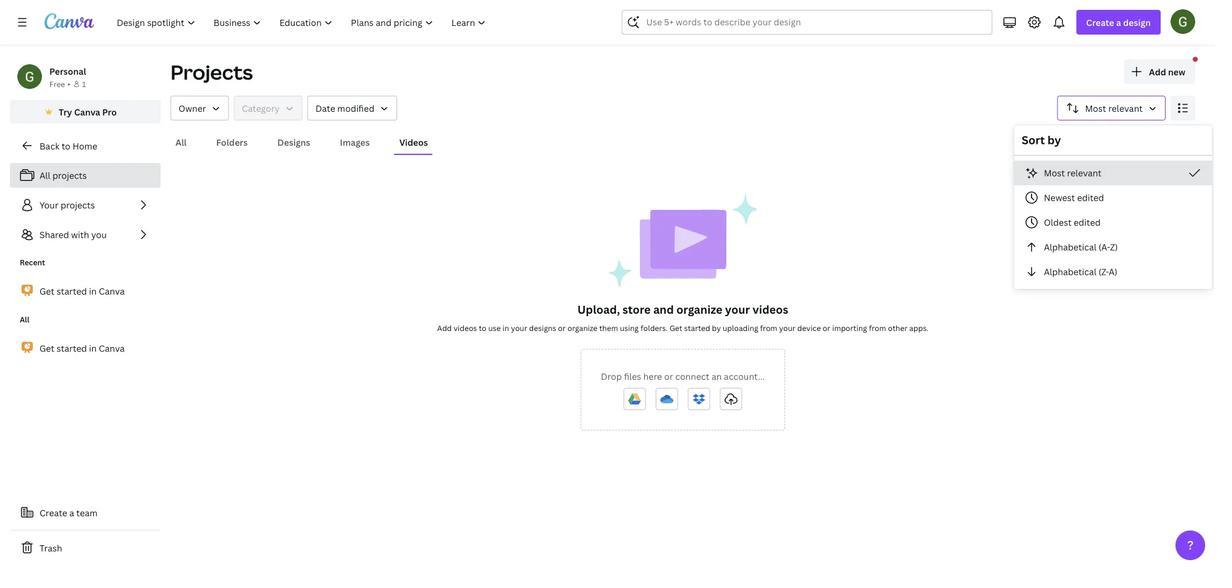Task type: describe. For each thing, give the bounding box(es) containing it.
sort
[[1022, 133, 1045, 148]]

create for create a team
[[40, 507, 67, 519]]

free
[[49, 79, 65, 89]]

Owner button
[[171, 96, 229, 120]]

oldest edited option
[[1015, 210, 1212, 235]]

folders.
[[641, 323, 668, 333]]

2 vertical spatial canva
[[99, 342, 125, 354]]

you
[[91, 229, 107, 241]]

oldest edited
[[1044, 217, 1101, 228]]

2 get started in canva from the top
[[40, 342, 125, 354]]

(z-
[[1099, 266, 1109, 278]]

trash link
[[10, 536, 161, 560]]

0 horizontal spatial videos
[[454, 323, 477, 333]]

home
[[73, 140, 97, 152]]

pro
[[102, 106, 117, 118]]

projects for your projects
[[61, 199, 95, 211]]

create a design button
[[1077, 10, 1161, 35]]

by inside upload, store and organize your videos add videos to use in your designs or organize them using folders. get started by uploading from your device or importing from other apps.
[[712, 323, 721, 333]]

shared
[[40, 229, 69, 241]]

newest
[[1044, 192, 1075, 204]]

0 vertical spatial get
[[40, 285, 54, 297]]

Date modified button
[[308, 96, 397, 120]]

1 horizontal spatial your
[[725, 302, 750, 317]]

here
[[644, 370, 662, 382]]

1 get started in canva from the top
[[40, 285, 125, 297]]

most inside option
[[1044, 167, 1065, 179]]

alphabetical (a-z) option
[[1015, 235, 1212, 260]]

category
[[242, 102, 280, 114]]

most relevant inside most relevant button
[[1086, 102, 1143, 114]]

1 from from the left
[[760, 323, 778, 333]]

your projects
[[40, 199, 95, 211]]

get inside upload, store and organize your videos add videos to use in your designs or organize them using folders. get started by uploading from your device or importing from other apps.
[[670, 323, 683, 333]]

and
[[654, 302, 674, 317]]

relevant inside option
[[1067, 167, 1102, 179]]

alphabetical for alphabetical (a-z)
[[1044, 241, 1097, 253]]

create a team button
[[10, 501, 161, 525]]

personal
[[49, 65, 86, 77]]

started for 2nd get started in canva link
[[57, 342, 87, 354]]

images button
[[335, 130, 375, 154]]

in inside upload, store and organize your videos add videos to use in your designs or organize them using folders. get started by uploading from your device or importing from other apps.
[[503, 323, 509, 333]]

designs
[[529, 323, 556, 333]]

back
[[40, 140, 59, 152]]

shared with you link
[[10, 222, 161, 247]]

connect
[[675, 370, 710, 382]]

newest edited button
[[1015, 185, 1212, 210]]

z)
[[1110, 241, 1118, 253]]

alphabetical (a-z) button
[[1015, 235, 1212, 260]]

1 horizontal spatial or
[[664, 370, 673, 382]]

uploading
[[723, 323, 759, 333]]

use
[[488, 323, 501, 333]]

Search search field
[[647, 11, 968, 34]]

most relevant inside most relevant button
[[1044, 167, 1102, 179]]

try canva pro
[[59, 106, 117, 118]]

trash
[[40, 542, 62, 554]]

your
[[40, 199, 58, 211]]

1
[[82, 79, 86, 89]]

sort by
[[1022, 133, 1061, 148]]

add inside "add new" dropdown button
[[1149, 66, 1166, 78]]

back to home
[[40, 140, 97, 152]]

date modified
[[316, 102, 375, 114]]

2 horizontal spatial or
[[823, 323, 831, 333]]

designs button
[[273, 130, 315, 154]]

create for create a design
[[1087, 16, 1115, 28]]

a for design
[[1117, 16, 1121, 28]]

canva inside button
[[74, 106, 100, 118]]

started inside upload, store and organize your videos add videos to use in your designs or organize them using folders. get started by uploading from your device or importing from other apps.
[[684, 323, 710, 333]]

1 vertical spatial canva
[[99, 285, 125, 297]]

account...
[[724, 370, 765, 382]]

2 vertical spatial all
[[20, 315, 29, 325]]

apps.
[[910, 323, 929, 333]]

shared with you
[[40, 229, 107, 241]]

designs
[[277, 136, 310, 148]]

date
[[316, 102, 335, 114]]

1 horizontal spatial most
[[1086, 102, 1107, 114]]

most relevant option
[[1015, 161, 1212, 185]]

free •
[[49, 79, 70, 89]]

alphabetical (z-a)
[[1044, 266, 1118, 278]]

them
[[599, 323, 618, 333]]

gary orlando image
[[1171, 9, 1196, 34]]

try
[[59, 106, 72, 118]]

new
[[1168, 66, 1186, 78]]

0 horizontal spatial to
[[62, 140, 70, 152]]

an
[[712, 370, 722, 382]]

oldest edited button
[[1015, 210, 1212, 235]]

back to home link
[[10, 133, 161, 158]]

a)
[[1109, 266, 1118, 278]]

0 horizontal spatial organize
[[568, 323, 598, 333]]

1 horizontal spatial videos
[[753, 302, 789, 317]]



Task type: vqa. For each thing, say whether or not it's contained in the screenshot.
a
yes



Task type: locate. For each thing, give the bounding box(es) containing it.
1 get started in canva link from the top
[[10, 278, 161, 304]]

by right sort
[[1048, 133, 1061, 148]]

0 horizontal spatial by
[[712, 323, 721, 333]]

alphabetical (z-a) button
[[1015, 260, 1212, 284]]

0 vertical spatial to
[[62, 140, 70, 152]]

1 horizontal spatial add
[[1149, 66, 1166, 78]]

alphabetical inside alphabetical (z-a) button
[[1044, 266, 1097, 278]]

most
[[1086, 102, 1107, 114], [1044, 167, 1065, 179]]

all
[[175, 136, 187, 148], [40, 170, 50, 181], [20, 315, 29, 325]]

Sort by button
[[1058, 96, 1166, 120]]

alphabetical (a-z)
[[1044, 241, 1118, 253]]

to left use
[[479, 323, 487, 333]]

1 horizontal spatial create
[[1087, 16, 1115, 28]]

or right designs
[[558, 323, 566, 333]]

images
[[340, 136, 370, 148]]

create inside dropdown button
[[1087, 16, 1115, 28]]

1 vertical spatial started
[[684, 323, 710, 333]]

0 horizontal spatial all
[[20, 315, 29, 325]]

create a team
[[40, 507, 98, 519]]

1 vertical spatial get
[[670, 323, 683, 333]]

most relevant
[[1086, 102, 1143, 114], [1044, 167, 1102, 179]]

try canva pro button
[[10, 100, 161, 124]]

all for all projects
[[40, 170, 50, 181]]

1 vertical spatial organize
[[568, 323, 598, 333]]

drop files here or connect an account...
[[601, 370, 765, 382]]

alphabetical down oldest edited
[[1044, 241, 1097, 253]]

most relevant up newest edited
[[1044, 167, 1102, 179]]

1 horizontal spatial from
[[869, 323, 886, 333]]

•
[[68, 79, 70, 89]]

0 horizontal spatial most
[[1044, 167, 1065, 179]]

edited for oldest edited
[[1074, 217, 1101, 228]]

relevant down "add new" dropdown button on the top
[[1109, 102, 1143, 114]]

get
[[40, 285, 54, 297], [670, 323, 683, 333], [40, 342, 54, 354]]

0 vertical spatial all
[[175, 136, 187, 148]]

create left design
[[1087, 16, 1115, 28]]

sort by list box
[[1015, 161, 1212, 284]]

a inside button
[[69, 507, 74, 519]]

0 vertical spatial by
[[1048, 133, 1061, 148]]

all down recent
[[20, 315, 29, 325]]

a left team
[[69, 507, 74, 519]]

folders button
[[211, 130, 253, 154]]

by left the uploading
[[712, 323, 721, 333]]

all up the your
[[40, 170, 50, 181]]

0 horizontal spatial your
[[511, 323, 527, 333]]

relevant up newest edited
[[1067, 167, 1102, 179]]

0 horizontal spatial a
[[69, 507, 74, 519]]

1 vertical spatial relevant
[[1067, 167, 1102, 179]]

videos
[[753, 302, 789, 317], [454, 323, 477, 333]]

projects for all projects
[[52, 170, 87, 181]]

0 vertical spatial canva
[[74, 106, 100, 118]]

by
[[1048, 133, 1061, 148], [712, 323, 721, 333]]

your projects link
[[10, 193, 161, 218]]

a for team
[[69, 507, 74, 519]]

0 vertical spatial projects
[[52, 170, 87, 181]]

or right here
[[664, 370, 673, 382]]

2 from from the left
[[869, 323, 886, 333]]

drop
[[601, 370, 622, 382]]

1 horizontal spatial organize
[[677, 302, 723, 317]]

to inside upload, store and organize your videos add videos to use in your designs or organize them using folders. get started by uploading from your device or importing from other apps.
[[479, 323, 487, 333]]

edited for newest edited
[[1078, 192, 1104, 204]]

recent
[[20, 257, 45, 268]]

get started in canva
[[40, 285, 125, 297], [40, 342, 125, 354]]

create
[[1087, 16, 1115, 28], [40, 507, 67, 519]]

organize right and
[[677, 302, 723, 317]]

1 vertical spatial edited
[[1074, 217, 1101, 228]]

add left new
[[1149, 66, 1166, 78]]

Category button
[[234, 96, 303, 120]]

organize
[[677, 302, 723, 317], [568, 323, 598, 333]]

2 horizontal spatial your
[[779, 323, 796, 333]]

videos button
[[395, 130, 433, 154]]

alphabetical inside "alphabetical (a-z)" button
[[1044, 241, 1097, 253]]

None search field
[[622, 10, 993, 35]]

all projects link
[[10, 163, 161, 188]]

in
[[89, 285, 97, 297], [503, 323, 509, 333], [89, 342, 97, 354]]

1 horizontal spatial to
[[479, 323, 487, 333]]

from left other at the bottom right
[[869, 323, 886, 333]]

0 horizontal spatial from
[[760, 323, 778, 333]]

oldest
[[1044, 217, 1072, 228]]

a left design
[[1117, 16, 1121, 28]]

from right the uploading
[[760, 323, 778, 333]]

videos up the uploading
[[753, 302, 789, 317]]

all for all button
[[175, 136, 187, 148]]

all down owner
[[175, 136, 187, 148]]

1 vertical spatial most
[[1044, 167, 1065, 179]]

0 vertical spatial most relevant
[[1086, 102, 1143, 114]]

0 vertical spatial get started in canva link
[[10, 278, 161, 304]]

1 vertical spatial projects
[[61, 199, 95, 211]]

most relevant down "add new" dropdown button on the top
[[1086, 102, 1143, 114]]

most relevant button
[[1015, 161, 1212, 185]]

projects right the your
[[61, 199, 95, 211]]

0 vertical spatial in
[[89, 285, 97, 297]]

1 vertical spatial in
[[503, 323, 509, 333]]

get started in canva link
[[10, 278, 161, 304], [10, 335, 161, 361]]

from
[[760, 323, 778, 333], [869, 323, 886, 333]]

store
[[623, 302, 651, 317]]

or right device
[[823, 323, 831, 333]]

1 alphabetical from the top
[[1044, 241, 1097, 253]]

to
[[62, 140, 70, 152], [479, 323, 487, 333]]

1 vertical spatial all
[[40, 170, 50, 181]]

to right back
[[62, 140, 70, 152]]

add new
[[1149, 66, 1186, 78]]

2 vertical spatial started
[[57, 342, 87, 354]]

relevant
[[1109, 102, 1143, 114], [1067, 167, 1102, 179]]

0 vertical spatial edited
[[1078, 192, 1104, 204]]

2 vertical spatial in
[[89, 342, 97, 354]]

add new button
[[1125, 59, 1196, 84]]

alphabetical (z-a) option
[[1015, 260, 1212, 284]]

with
[[71, 229, 89, 241]]

device
[[798, 323, 821, 333]]

projects
[[171, 59, 253, 86]]

importing
[[832, 323, 867, 333]]

a
[[1117, 16, 1121, 28], [69, 507, 74, 519]]

2 alphabetical from the top
[[1044, 266, 1097, 278]]

modified
[[337, 102, 375, 114]]

0 vertical spatial a
[[1117, 16, 1121, 28]]

upload,
[[578, 302, 620, 317]]

0 vertical spatial videos
[[753, 302, 789, 317]]

2 horizontal spatial all
[[175, 136, 187, 148]]

edited up oldest edited
[[1078, 192, 1104, 204]]

1 vertical spatial by
[[712, 323, 721, 333]]

alphabetical
[[1044, 241, 1097, 253], [1044, 266, 1097, 278]]

folders
[[216, 136, 248, 148]]

0 horizontal spatial add
[[437, 323, 452, 333]]

1 horizontal spatial all
[[40, 170, 50, 181]]

0 vertical spatial add
[[1149, 66, 1166, 78]]

alphabetical down the alphabetical (a-z)
[[1044, 266, 1097, 278]]

all inside button
[[175, 136, 187, 148]]

other
[[888, 323, 908, 333]]

all button
[[171, 130, 192, 154]]

canva
[[74, 106, 100, 118], [99, 285, 125, 297], [99, 342, 125, 354]]

newest edited option
[[1015, 185, 1212, 210]]

0 vertical spatial organize
[[677, 302, 723, 317]]

projects down the back to home
[[52, 170, 87, 181]]

files
[[624, 370, 641, 382]]

add left use
[[437, 323, 452, 333]]

(a-
[[1099, 241, 1110, 253]]

add inside upload, store and organize your videos add videos to use in your designs or organize them using folders. get started by uploading from your device or importing from other apps.
[[437, 323, 452, 333]]

2 get started in canva link from the top
[[10, 335, 161, 361]]

0 horizontal spatial or
[[558, 323, 566, 333]]

owner
[[179, 102, 206, 114]]

using
[[620, 323, 639, 333]]

1 horizontal spatial a
[[1117, 16, 1121, 28]]

0 vertical spatial most
[[1086, 102, 1107, 114]]

projects
[[52, 170, 87, 181], [61, 199, 95, 211]]

create a design
[[1087, 16, 1151, 28]]

videos
[[399, 136, 428, 148]]

1 vertical spatial add
[[437, 323, 452, 333]]

create inside button
[[40, 507, 67, 519]]

videos left use
[[454, 323, 477, 333]]

list containing all projects
[[10, 163, 161, 247]]

0 vertical spatial create
[[1087, 16, 1115, 28]]

edited up the alphabetical (a-z)
[[1074, 217, 1101, 228]]

create left team
[[40, 507, 67, 519]]

upload, store and organize your videos add videos to use in your designs or organize them using folders. get started by uploading from your device or importing from other apps.
[[437, 302, 929, 333]]

1 horizontal spatial relevant
[[1109, 102, 1143, 114]]

1 horizontal spatial by
[[1048, 133, 1061, 148]]

your left device
[[779, 323, 796, 333]]

your
[[725, 302, 750, 317], [511, 323, 527, 333], [779, 323, 796, 333]]

1 vertical spatial most relevant
[[1044, 167, 1102, 179]]

edited
[[1078, 192, 1104, 204], [1074, 217, 1101, 228]]

0 horizontal spatial relevant
[[1067, 167, 1102, 179]]

1 vertical spatial create
[[40, 507, 67, 519]]

1 vertical spatial alphabetical
[[1044, 266, 1097, 278]]

0 vertical spatial started
[[57, 285, 87, 297]]

started for second get started in canva link from the bottom
[[57, 285, 87, 297]]

started
[[57, 285, 87, 297], [684, 323, 710, 333], [57, 342, 87, 354]]

0 vertical spatial get started in canva
[[40, 285, 125, 297]]

2 vertical spatial get
[[40, 342, 54, 354]]

1 vertical spatial a
[[69, 507, 74, 519]]

organize down 'upload,'
[[568, 323, 598, 333]]

team
[[76, 507, 98, 519]]

1 vertical spatial get started in canva
[[40, 342, 125, 354]]

0 horizontal spatial create
[[40, 507, 67, 519]]

or
[[558, 323, 566, 333], [823, 323, 831, 333], [664, 370, 673, 382]]

top level navigation element
[[109, 10, 496, 35]]

0 vertical spatial alphabetical
[[1044, 241, 1097, 253]]

1 vertical spatial videos
[[454, 323, 477, 333]]

your up the uploading
[[725, 302, 750, 317]]

alphabetical for alphabetical (z-a)
[[1044, 266, 1097, 278]]

0 vertical spatial relevant
[[1109, 102, 1143, 114]]

your left designs
[[511, 323, 527, 333]]

1 vertical spatial to
[[479, 323, 487, 333]]

list
[[10, 163, 161, 247]]

newest edited
[[1044, 192, 1104, 204]]

design
[[1124, 16, 1151, 28]]

all projects
[[40, 170, 87, 181]]

a inside dropdown button
[[1117, 16, 1121, 28]]

1 vertical spatial get started in canva link
[[10, 335, 161, 361]]



